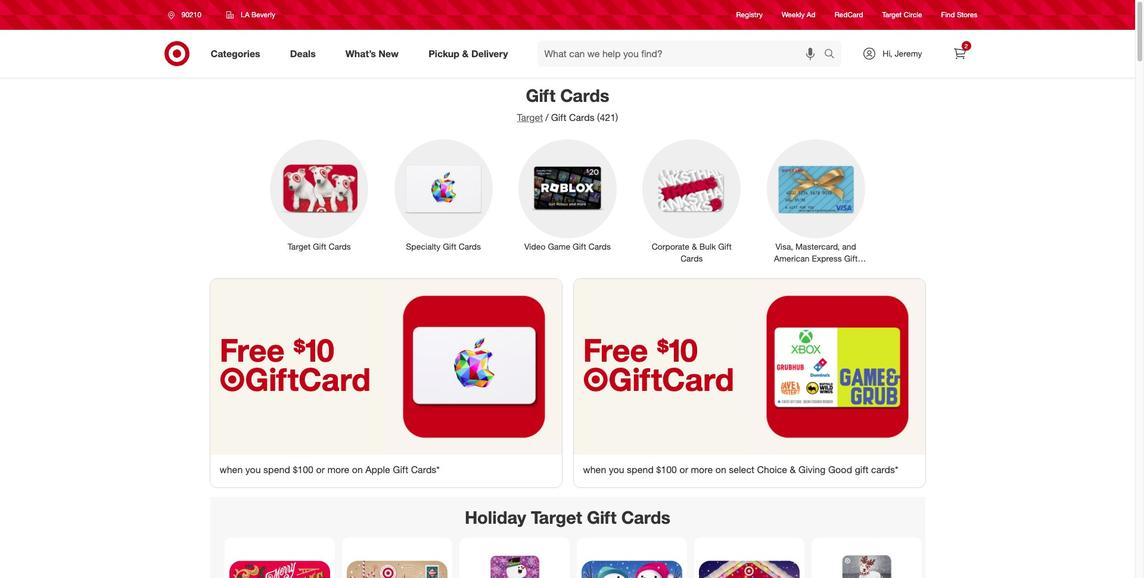 Task type: vqa. For each thing, say whether or not it's contained in the screenshot.
Kitchen to the bottom
no



Task type: describe. For each thing, give the bounding box(es) containing it.
more for apple
[[327, 463, 349, 475]]

you for when you spend $100 or more on select choice & giving good gift cards*
[[609, 463, 624, 475]]

weekly
[[782, 10, 805, 19]]

holiday
[[465, 506, 526, 528]]

corporate & bulk gift cards
[[652, 241, 732, 263]]

express
[[812, 253, 842, 263]]

more for select
[[691, 463, 713, 475]]

ad
[[807, 10, 816, 19]]

holiday target gift cards
[[465, 506, 671, 528]]

What can we help you find? suggestions appear below search field
[[537, 41, 827, 67]]

free $10 for when you spend $100 or more on apple gift cards*
[[220, 330, 334, 369]]

what's new link
[[335, 41, 414, 67]]

specialty gift cards
[[406, 241, 481, 251]]

when for when you spend $100 or more on apple gift cards*
[[220, 463, 243, 475]]

categories
[[211, 47, 260, 59]]

(421)
[[597, 111, 618, 123]]

pickup & delivery link
[[418, 41, 523, 67]]

free for when you spend $100 or more on apple gift cards*
[[220, 330, 285, 369]]

2 link
[[947, 41, 973, 67]]

select
[[729, 463, 755, 475]]

corporate
[[652, 241, 690, 251]]

cards inside carousel region
[[621, 506, 671, 528]]

la beverly
[[241, 10, 275, 19]]

giving
[[799, 463, 826, 475]]

¬giftcard for select
[[583, 360, 734, 398]]

target gift cards
[[288, 241, 351, 251]]

90210 button
[[160, 4, 214, 26]]

stores
[[957, 10, 978, 19]]

gift cards target / gift cards (421)
[[517, 85, 618, 123]]

carousel region
[[210, 497, 925, 578]]

when you spend $100 or more on select choice & giving good gift cards*
[[583, 463, 898, 475]]

bulk
[[699, 241, 716, 251]]

video
[[524, 241, 546, 251]]

search
[[819, 49, 848, 61]]

jeremy
[[895, 48, 922, 58]]

corporate & bulk gift cards link
[[634, 137, 749, 264]]

specialty
[[406, 241, 441, 251]]

find stores link
[[941, 10, 978, 20]]

new
[[379, 47, 399, 59]]

target link
[[517, 111, 543, 123]]

90210
[[181, 10, 201, 19]]

$100 for apple
[[293, 463, 313, 475]]

weekly ad
[[782, 10, 816, 19]]

target inside carousel region
[[531, 506, 582, 528]]

what's
[[346, 47, 376, 59]]



Task type: locate. For each thing, give the bounding box(es) containing it.
free
[[220, 330, 285, 369], [583, 330, 648, 369]]

0 horizontal spatial spend
[[263, 463, 290, 475]]

0 horizontal spatial free
[[220, 330, 285, 369]]

1 horizontal spatial you
[[609, 463, 624, 475]]

1 when from the left
[[220, 463, 243, 475]]

target circle link
[[882, 10, 922, 20]]

2 when from the left
[[583, 463, 606, 475]]

target inside gift cards target / gift cards (421)
[[517, 111, 543, 123]]

more
[[327, 463, 349, 475], [691, 463, 713, 475]]

gift
[[855, 463, 869, 475]]

2 or from the left
[[680, 463, 688, 475]]

or left select
[[680, 463, 688, 475]]

$100
[[293, 463, 313, 475], [656, 463, 677, 475]]

visa, mastercard, and american express gift cards link
[[759, 137, 873, 275]]

1 or from the left
[[316, 463, 325, 475]]

cards*
[[871, 463, 898, 475]]

visa,
[[776, 241, 793, 251]]

or left apple
[[316, 463, 325, 475]]

cards
[[560, 85, 609, 106], [569, 111, 595, 123], [329, 241, 351, 251], [459, 241, 481, 251], [589, 241, 611, 251], [681, 253, 703, 263], [805, 265, 827, 275], [621, 506, 671, 528]]

or for apple
[[316, 463, 325, 475]]

& for pickup
[[462, 47, 469, 59]]

1 ¬giftcard from the left
[[220, 360, 371, 398]]

1 $100 from the left
[[293, 463, 313, 475]]

1 free $10 from the left
[[220, 330, 334, 369]]

0 horizontal spatial on
[[352, 463, 363, 475]]

2 free $10 from the left
[[583, 330, 698, 369]]

video game gift cards link
[[510, 137, 625, 252]]

& for corporate
[[692, 241, 697, 251]]

when
[[220, 463, 243, 475], [583, 463, 606, 475]]

redcard
[[835, 10, 863, 19]]

¬giftcard for apple
[[220, 360, 371, 398]]

what's new
[[346, 47, 399, 59]]

find
[[941, 10, 955, 19]]

pickup
[[429, 47, 460, 59]]

$10 for apple
[[293, 330, 334, 369]]

spend for when you spend $100 or more on apple gift cards*
[[263, 463, 290, 475]]

target circle
[[882, 10, 922, 19]]

beverly
[[252, 10, 275, 19]]

search button
[[819, 41, 848, 69]]

1 free from the left
[[220, 330, 285, 369]]

1 horizontal spatial free $10
[[583, 330, 698, 369]]

or for select
[[680, 463, 688, 475]]

cards*
[[411, 463, 440, 475]]

you for when you spend $100 or more on apple gift cards*
[[245, 463, 261, 475]]

you
[[245, 463, 261, 475], [609, 463, 624, 475]]

find stores
[[941, 10, 978, 19]]

& left giving
[[790, 463, 796, 475]]

1 horizontal spatial on
[[716, 463, 726, 475]]

choice
[[757, 463, 787, 475]]

1 horizontal spatial &
[[692, 241, 697, 251]]

deals link
[[280, 41, 331, 67]]

gift inside the visa, mastercard, and american express gift cards
[[844, 253, 858, 263]]

1 you from the left
[[245, 463, 261, 475]]

0 horizontal spatial you
[[245, 463, 261, 475]]

2 on from the left
[[716, 463, 726, 475]]

when you spend $100 or more on apple gift cards*
[[220, 463, 440, 475]]

0 horizontal spatial or
[[316, 463, 325, 475]]

1 horizontal spatial spend
[[627, 463, 654, 475]]

$10
[[293, 330, 334, 369], [657, 330, 698, 369]]

on
[[352, 463, 363, 475], [716, 463, 726, 475]]

delivery
[[471, 47, 508, 59]]

2 $10 from the left
[[657, 330, 698, 369]]

2
[[965, 42, 968, 49]]

0 horizontal spatial free $10
[[220, 330, 334, 369]]

1 horizontal spatial $10
[[657, 330, 698, 369]]

free $10
[[220, 330, 334, 369], [583, 330, 698, 369]]

1 horizontal spatial more
[[691, 463, 713, 475]]

free for when you spend $100 or more on select choice & giving good gift cards*
[[583, 330, 648, 369]]

hi,
[[883, 48, 893, 58]]

spend
[[263, 463, 290, 475], [627, 463, 654, 475]]

0 horizontal spatial &
[[462, 47, 469, 59]]

1 on from the left
[[352, 463, 363, 475]]

0 horizontal spatial when
[[220, 463, 243, 475]]

registry link
[[736, 10, 763, 20]]

1 horizontal spatial or
[[680, 463, 688, 475]]

visa, mastercard, and american express gift cards
[[774, 241, 858, 275]]

& inside corporate & bulk gift cards
[[692, 241, 697, 251]]

target
[[882, 10, 902, 19], [517, 111, 543, 123], [288, 241, 311, 251], [531, 506, 582, 528]]

cards inside corporate & bulk gift cards
[[681, 253, 703, 263]]

more left select
[[691, 463, 713, 475]]

1 horizontal spatial when
[[583, 463, 606, 475]]

or
[[316, 463, 325, 475], [680, 463, 688, 475]]

and
[[842, 241, 856, 251]]

cards inside the visa, mastercard, and american express gift cards
[[805, 265, 827, 275]]

1 more from the left
[[327, 463, 349, 475]]

1 horizontal spatial free
[[583, 330, 648, 369]]

0 horizontal spatial $100
[[293, 463, 313, 475]]

2 you from the left
[[609, 463, 624, 475]]

¬giftcard
[[220, 360, 371, 398], [583, 360, 734, 398]]

on left select
[[716, 463, 726, 475]]

1 horizontal spatial ¬giftcard
[[583, 360, 734, 398]]

on for apple
[[352, 463, 363, 475]]

0 horizontal spatial $10
[[293, 330, 334, 369]]

0 horizontal spatial ¬giftcard
[[220, 360, 371, 398]]

mastercard,
[[796, 241, 840, 251]]

circle
[[904, 10, 922, 19]]

&
[[462, 47, 469, 59], [692, 241, 697, 251], [790, 463, 796, 475]]

registry
[[736, 10, 763, 19]]

2 horizontal spatial &
[[790, 463, 796, 475]]

2 vertical spatial &
[[790, 463, 796, 475]]

target gift cards link
[[262, 137, 377, 252]]

gift inside carousel region
[[587, 506, 617, 528]]

more left apple
[[327, 463, 349, 475]]

pickup & delivery
[[429, 47, 508, 59]]

on for select
[[716, 463, 726, 475]]

2 spend from the left
[[627, 463, 654, 475]]

2 more from the left
[[691, 463, 713, 475]]

0 vertical spatial &
[[462, 47, 469, 59]]

1 $10 from the left
[[293, 330, 334, 369]]

0 horizontal spatial more
[[327, 463, 349, 475]]

& left bulk
[[692, 241, 697, 251]]

on left apple
[[352, 463, 363, 475]]

redcard link
[[835, 10, 863, 20]]

1 vertical spatial &
[[692, 241, 697, 251]]

2 ¬giftcard from the left
[[583, 360, 734, 398]]

apple
[[365, 463, 390, 475]]

when for when you spend $100 or more on select choice & giving good gift cards*
[[583, 463, 606, 475]]

la beverly button
[[219, 4, 283, 26]]

& right pickup
[[462, 47, 469, 59]]

gift inside corporate & bulk gift cards
[[718, 241, 732, 251]]

game
[[548, 241, 570, 251]]

/
[[545, 111, 549, 123]]

2 $100 from the left
[[656, 463, 677, 475]]

hi, jeremy
[[883, 48, 922, 58]]

specialty gift cards link
[[386, 137, 501, 252]]

american
[[774, 253, 810, 263]]

$10 for select
[[657, 330, 698, 369]]

free $10 for when you spend $100 or more on select choice & giving good gift cards*
[[583, 330, 698, 369]]

la
[[241, 10, 250, 19]]

gift
[[526, 85, 555, 106], [551, 111, 566, 123], [313, 241, 326, 251], [443, 241, 456, 251], [573, 241, 586, 251], [718, 241, 732, 251], [844, 253, 858, 263], [393, 463, 408, 475], [587, 506, 617, 528]]

$100 for select
[[656, 463, 677, 475]]

spend for when you spend $100 or more on select choice & giving good gift cards*
[[627, 463, 654, 475]]

good
[[828, 463, 852, 475]]

2 free from the left
[[583, 330, 648, 369]]

video game gift cards
[[524, 241, 611, 251]]

categories link
[[201, 41, 275, 67]]

1 horizontal spatial $100
[[656, 463, 677, 475]]

weekly ad link
[[782, 10, 816, 20]]

deals
[[290, 47, 316, 59]]

1 spend from the left
[[263, 463, 290, 475]]



